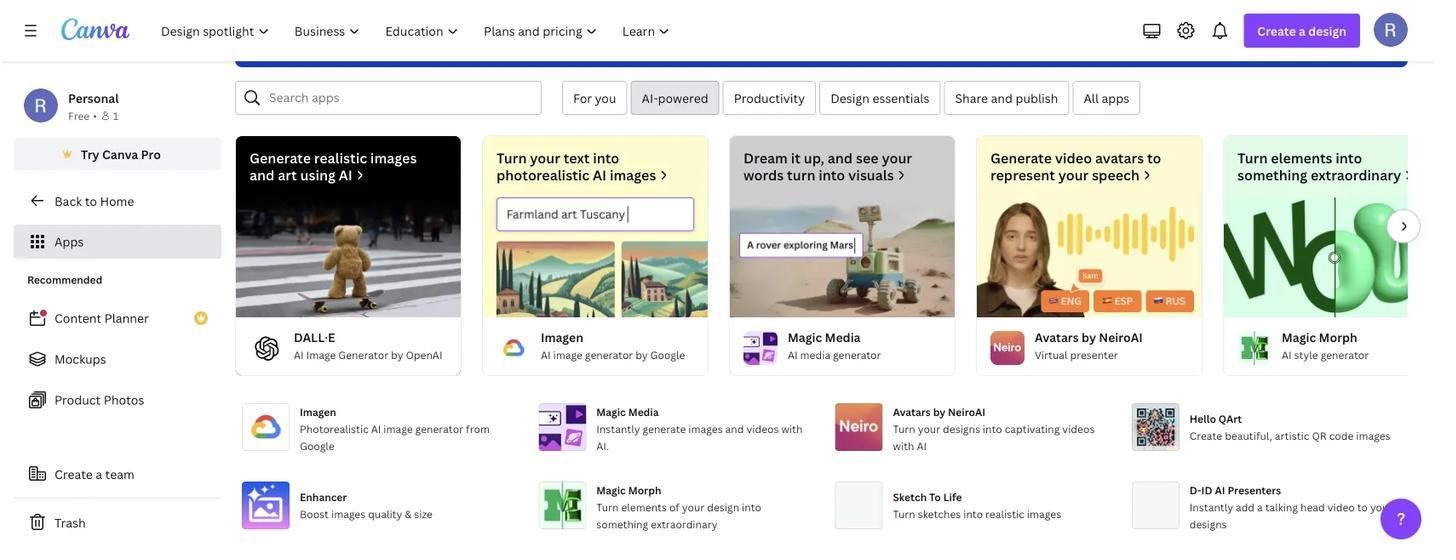 Task type: describe. For each thing, give the bounding box(es) containing it.
video inside generate video avatars to represent your speech
[[1056, 149, 1093, 167]]

generator inside imagen ai image generator by google
[[585, 348, 633, 362]]

talking
[[1266, 501, 1299, 515]]

and inside magic media instantly generate images and videos with ai.
[[726, 422, 744, 436]]

ai inside avatars by neiroai turn your designs into captivating videos with ai
[[917, 439, 927, 453]]

into inside "magic morph turn elements of your design into something extraordinary"
[[742, 501, 762, 515]]

enhancer
[[300, 490, 347, 504]]

with inside magic media instantly generate images and videos with ai.
[[782, 422, 803, 436]]

neiroai for avatars by neiroai virtual presenter
[[1100, 329, 1143, 345]]

content
[[55, 311, 102, 327]]

your inside dream it up, and see your words turn into visuals
[[882, 149, 913, 167]]

design
[[831, 90, 870, 106]]

content planner link
[[14, 302, 222, 336]]

neiroai for avatars by neiroai turn your designs into captivating videos with ai
[[948, 405, 986, 419]]

planner
[[104, 311, 149, 327]]

size
[[414, 507, 433, 521]]

something inside turn elements into something extraordinary
[[1238, 166, 1308, 184]]

d-id ai presenters instantly add a talking head video to your designs
[[1190, 484, 1394, 532]]

generator
[[339, 348, 389, 362]]

magic morph image
[[1238, 331, 1272, 366]]

productivity
[[734, 90, 805, 106]]

dream it up, and see your words turn into visuals
[[744, 149, 913, 184]]

turn inside sketch to life turn sketches into realistic images
[[893, 507, 916, 521]]

art
[[278, 166, 297, 184]]

ai inside dall·e ai image generator by openai
[[294, 348, 304, 362]]

media for magic media instantly generate images and videos with ai.
[[629, 405, 659, 419]]

hello
[[1190, 412, 1217, 426]]

designs inside avatars by neiroai turn your designs into captivating videos with ai
[[943, 422, 981, 436]]

photorealistic
[[497, 166, 590, 184]]

back to home link
[[14, 184, 222, 218]]

visuals
[[849, 166, 894, 184]]

into inside sketch to life turn sketches into realistic images
[[964, 507, 983, 521]]

1 vertical spatial imagen image
[[497, 331, 531, 366]]

head
[[1301, 501, 1326, 515]]

magic for magic morph ai style generator
[[1282, 329, 1317, 345]]

turn inside "magic morph turn elements of your design into something extraordinary"
[[597, 501, 619, 515]]

see
[[856, 149, 879, 167]]

powered
[[658, 90, 709, 106]]

your inside "d-id ai presenters instantly add a talking head video to your designs"
[[1371, 501, 1394, 515]]

images inside hello qart create beautiful, artistic qr code images
[[1357, 429, 1391, 443]]

realistic inside sketch to life turn sketches into realistic images
[[986, 507, 1025, 521]]

0 vertical spatial imagen image
[[483, 198, 708, 318]]

create for create a design
[[1258, 23, 1297, 39]]

and inside button
[[992, 90, 1013, 106]]

to inside "d-id ai presenters instantly add a talking head video to your designs"
[[1358, 501, 1369, 515]]

0 vertical spatial dall·e image
[[236, 198, 461, 318]]

ai-
[[642, 90, 658, 106]]

dream
[[744, 149, 788, 167]]

your inside generate video avatars to represent your speech
[[1059, 166, 1089, 184]]

•
[[93, 109, 97, 123]]

share and publish
[[956, 90, 1059, 106]]

sketch to life turn sketches into realistic images
[[893, 490, 1062, 521]]

artistic
[[1276, 429, 1310, 443]]

extraordinary inside "magic morph turn elements of your design into something extraordinary"
[[651, 518, 718, 532]]

turn elements into something extraordinary
[[1238, 149, 1402, 184]]

videos inside magic media instantly generate images and videos with ai.
[[747, 422, 779, 436]]

speech
[[1093, 166, 1140, 184]]

code
[[1330, 429, 1354, 443]]

imagen ai image generator by google
[[541, 329, 685, 362]]

avatars by neiroai turn your designs into captivating videos with ai
[[893, 405, 1095, 453]]

elements inside "magic morph turn elements of your design into something extraordinary"
[[622, 501, 667, 515]]

words
[[744, 166, 784, 184]]

elements inside turn elements into something extraordinary
[[1272, 149, 1333, 167]]

openai
[[406, 348, 443, 362]]

design essentials
[[831, 90, 930, 106]]

from
[[466, 422, 490, 436]]

image inside imagen photorealistic ai image generator from google
[[384, 422, 413, 436]]

videos inside avatars by neiroai turn your designs into captivating videos with ai
[[1063, 422, 1095, 436]]

team
[[105, 467, 135, 483]]

free •
[[68, 109, 97, 123]]

a inside "d-id ai presenters instantly add a talking head video to your designs"
[[1258, 501, 1263, 515]]

generator for morph
[[1321, 348, 1370, 362]]

for you button
[[562, 81, 628, 115]]

and inside 'generate realistic images and art using ai'
[[250, 166, 275, 184]]

ai inside 'generate realistic images and art using ai'
[[339, 166, 353, 184]]

generate video avatars to represent your speech
[[991, 149, 1162, 184]]

media
[[801, 348, 831, 362]]

captivating
[[1005, 422, 1060, 436]]

dall·e ai image generator by openai
[[294, 329, 443, 362]]

back
[[55, 193, 82, 209]]

with inside avatars by neiroai turn your designs into captivating videos with ai
[[893, 439, 915, 453]]

into inside 'turn your text into photorealistic ai images'
[[593, 149, 620, 167]]

share and publish button
[[945, 81, 1070, 115]]

a for team
[[96, 467, 102, 483]]

create for create a team
[[55, 467, 93, 483]]

generator for photorealistic
[[416, 422, 464, 436]]

content planner
[[55, 311, 149, 327]]

imagen photorealistic ai image generator from google
[[300, 405, 490, 453]]

hello qart create beautiful, artistic qr code images
[[1190, 412, 1391, 443]]

photorealistic
[[300, 422, 369, 436]]

turn inside avatars by neiroai turn your designs into captivating videos with ai
[[893, 422, 916, 436]]

images inside magic media instantly generate images and videos with ai.
[[689, 422, 723, 436]]

mockups
[[55, 352, 106, 368]]

photos
[[104, 392, 144, 409]]

try canva pro button
[[14, 138, 222, 170]]

images inside 'turn your text into photorealistic ai images'
[[610, 166, 656, 184]]

create a team
[[55, 467, 135, 483]]

by inside avatars by neiroai turn your designs into captivating videos with ai
[[934, 405, 946, 419]]

generate realistic images and art using ai
[[250, 149, 417, 184]]

magic for magic morph turn elements of your design into something extraordinary
[[597, 484, 626, 498]]

enhancer boost images quality & size
[[300, 490, 433, 521]]

qr
[[1313, 429, 1327, 443]]

productivity button
[[723, 81, 817, 115]]

share
[[956, 90, 989, 106]]

ai inside imagen photorealistic ai image generator from google
[[371, 422, 381, 436]]

try
[[81, 146, 99, 162]]

it
[[791, 149, 801, 167]]

up,
[[804, 149, 825, 167]]

apps
[[1102, 90, 1130, 106]]

1
[[113, 109, 119, 123]]

dall·e
[[294, 329, 335, 345]]

try canva pro
[[81, 146, 161, 162]]

all apps
[[1084, 90, 1130, 106]]

presenter
[[1071, 348, 1119, 362]]

magic for magic media ai media generator
[[788, 329, 823, 345]]



Task type: vqa. For each thing, say whether or not it's contained in the screenshot.


Task type: locate. For each thing, give the bounding box(es) containing it.
1 vertical spatial create
[[1190, 429, 1223, 443]]

a for design
[[1300, 23, 1306, 39]]

0 vertical spatial elements
[[1272, 149, 1333, 167]]

image inside imagen ai image generator by google
[[554, 348, 583, 362]]

create inside button
[[55, 467, 93, 483]]

product
[[55, 392, 101, 409]]

0 horizontal spatial elements
[[622, 501, 667, 515]]

magic up style
[[1282, 329, 1317, 345]]

imagen inside imagen photorealistic ai image generator from google
[[300, 405, 336, 419]]

a inside button
[[96, 467, 102, 483]]

generate for art
[[250, 149, 311, 167]]

1 vertical spatial image
[[384, 422, 413, 436]]

your right the see
[[882, 149, 913, 167]]

and right generate
[[726, 422, 744, 436]]

1 vertical spatial something
[[597, 518, 649, 532]]

top level navigation element
[[150, 14, 685, 48]]

create a design button
[[1244, 14, 1361, 48]]

0 horizontal spatial to
[[85, 193, 97, 209]]

your inside "magic morph turn elements of your design into something extraordinary"
[[682, 501, 705, 515]]

add
[[1236, 501, 1255, 515]]

1 horizontal spatial videos
[[1063, 422, 1095, 436]]

1 vertical spatial magic media image
[[744, 331, 778, 366]]

neiroai inside avatars by neiroai turn your designs into captivating videos with ai
[[948, 405, 986, 419]]

1 horizontal spatial image
[[554, 348, 583, 362]]

image
[[306, 348, 336, 362]]

instantly
[[597, 422, 640, 436], [1190, 501, 1234, 515]]

generator inside magic media ai media generator
[[833, 348, 882, 362]]

1 horizontal spatial generate
[[991, 149, 1052, 167]]

magic up ai.
[[597, 405, 626, 419]]

boost
[[300, 507, 329, 521]]

design inside "magic morph turn elements of your design into something extraordinary"
[[707, 501, 740, 515]]

2 vertical spatial to
[[1358, 501, 1369, 515]]

recommended
[[27, 273, 102, 287]]

instantly up ai.
[[597, 422, 640, 436]]

0 horizontal spatial realistic
[[314, 149, 367, 167]]

avatars by neiroai virtual presenter
[[1035, 329, 1143, 362]]

0 vertical spatial design
[[1309, 23, 1347, 39]]

media up generate
[[629, 405, 659, 419]]

to
[[1148, 149, 1162, 167], [85, 193, 97, 209], [1358, 501, 1369, 515]]

instantly inside magic media instantly generate images and videos with ai.
[[597, 422, 640, 436]]

all
[[1084, 90, 1099, 106]]

morph down magic morph image
[[1320, 329, 1358, 345]]

neiroai inside avatars by neiroai virtual presenter
[[1100, 329, 1143, 345]]

ai inside magic media ai media generator
[[788, 348, 798, 362]]

trash
[[55, 515, 86, 531]]

quality
[[368, 507, 403, 521]]

0 vertical spatial media
[[825, 329, 861, 345]]

images inside sketch to life turn sketches into realistic images
[[1028, 507, 1062, 521]]

0 vertical spatial magic media image
[[730, 198, 955, 318]]

google down photorealistic
[[300, 439, 335, 453]]

0 vertical spatial designs
[[943, 422, 981, 436]]

canva
[[102, 146, 138, 162]]

avatars inside avatars by neiroai turn your designs into captivating videos with ai
[[893, 405, 931, 419]]

morph inside magic morph ai style generator
[[1320, 329, 1358, 345]]

0 horizontal spatial with
[[782, 422, 803, 436]]

1 horizontal spatial create
[[1190, 429, 1223, 443]]

2 horizontal spatial create
[[1258, 23, 1297, 39]]

of
[[670, 501, 680, 515]]

1 vertical spatial extraordinary
[[651, 518, 718, 532]]

google up generate
[[651, 348, 685, 362]]

represent
[[991, 166, 1056, 184]]

by inside dall·e ai image generator by openai
[[391, 348, 403, 362]]

0 vertical spatial with
[[782, 422, 803, 436]]

sketch
[[893, 490, 927, 504]]

0 vertical spatial avatars
[[1035, 329, 1079, 345]]

generate
[[643, 422, 686, 436]]

beautiful,
[[1226, 429, 1273, 443]]

imagen image
[[483, 198, 708, 318], [497, 331, 531, 366]]

1 vertical spatial avatars
[[893, 405, 931, 419]]

instantly inside "d-id ai presenters instantly add a talking head video to your designs"
[[1190, 501, 1234, 515]]

life
[[944, 490, 963, 504]]

magic morph turn elements of your design into something extraordinary
[[597, 484, 762, 532]]

to right avatars
[[1148, 149, 1162, 167]]

magic inside magic media instantly generate images and videos with ai.
[[597, 405, 626, 419]]

with down media at the bottom
[[782, 422, 803, 436]]

1 vertical spatial a
[[96, 467, 102, 483]]

your up to
[[918, 422, 941, 436]]

your inside avatars by neiroai turn your designs into captivating videos with ai
[[918, 422, 941, 436]]

avatars
[[1096, 149, 1145, 167]]

magic up media at the bottom
[[788, 329, 823, 345]]

1 horizontal spatial designs
[[1190, 518, 1228, 532]]

video inside "d-id ai presenters instantly add a talking head video to your designs"
[[1328, 501, 1356, 515]]

realistic right sketches
[[986, 507, 1025, 521]]

for
[[573, 90, 592, 106]]

media up media at the bottom
[[825, 329, 861, 345]]

by inside imagen ai image generator by google
[[636, 348, 648, 362]]

publish
[[1016, 90, 1059, 106]]

0 horizontal spatial designs
[[943, 422, 981, 436]]

avatars by neiroai image
[[977, 198, 1202, 318], [991, 331, 1025, 366]]

1 horizontal spatial to
[[1148, 149, 1162, 167]]

you
[[595, 90, 617, 106]]

1 horizontal spatial google
[[651, 348, 685, 362]]

list
[[14, 302, 222, 418]]

magic inside magic morph ai style generator
[[1282, 329, 1317, 345]]

media for magic media ai media generator
[[825, 329, 861, 345]]

qart
[[1219, 412, 1243, 426]]

1 vertical spatial google
[[300, 439, 335, 453]]

free
[[68, 109, 90, 123]]

0 horizontal spatial media
[[629, 405, 659, 419]]

0 vertical spatial something
[[1238, 166, 1308, 184]]

into inside turn elements into something extraordinary
[[1336, 149, 1363, 167]]

d-
[[1190, 484, 1202, 498]]

1 horizontal spatial imagen
[[541, 329, 584, 345]]

0 vertical spatial google
[[651, 348, 685, 362]]

0 vertical spatial morph
[[1320, 329, 1358, 345]]

into inside dream it up, and see your words turn into visuals
[[819, 166, 846, 184]]

avatars
[[1035, 329, 1079, 345], [893, 405, 931, 419]]

a
[[1300, 23, 1306, 39], [96, 467, 102, 483], [1258, 501, 1263, 515]]

1 horizontal spatial a
[[1258, 501, 1263, 515]]

to right back
[[85, 193, 97, 209]]

1 vertical spatial designs
[[1190, 518, 1228, 532]]

magic for magic media instantly generate images and videos with ai.
[[597, 405, 626, 419]]

pro
[[141, 146, 161, 162]]

1 vertical spatial with
[[893, 439, 915, 453]]

morph inside "magic morph turn elements of your design into something extraordinary"
[[629, 484, 662, 498]]

1 vertical spatial dall·e image
[[250, 331, 284, 366]]

2 vertical spatial a
[[1258, 501, 1263, 515]]

magic down ai.
[[597, 484, 626, 498]]

0 horizontal spatial imagen
[[300, 405, 336, 419]]

turn
[[497, 149, 527, 167], [1238, 149, 1268, 167], [893, 422, 916, 436], [597, 501, 619, 515], [893, 507, 916, 521]]

images inside 'generate realistic images and art using ai'
[[371, 149, 417, 167]]

magic inside magic media ai media generator
[[788, 329, 823, 345]]

0 horizontal spatial generate
[[250, 149, 311, 167]]

personal
[[68, 90, 119, 106]]

1 vertical spatial video
[[1328, 501, 1356, 515]]

generator inside imagen photorealistic ai image generator from google
[[416, 422, 464, 436]]

1 videos from the left
[[747, 422, 779, 436]]

magic media ai media generator
[[788, 329, 882, 362]]

magic inside "magic morph turn elements of your design into something extraordinary"
[[597, 484, 626, 498]]

generator for media
[[833, 348, 882, 362]]

0 horizontal spatial neiroai
[[948, 405, 986, 419]]

presenters
[[1228, 484, 1282, 498]]

video left avatars
[[1056, 149, 1093, 167]]

media
[[825, 329, 861, 345], [629, 405, 659, 419]]

realistic
[[314, 149, 367, 167], [986, 507, 1025, 521]]

product photos link
[[14, 383, 222, 418]]

designs
[[943, 422, 981, 436], [1190, 518, 1228, 532]]

generate inside generate video avatars to represent your speech
[[991, 149, 1052, 167]]

1 horizontal spatial extraordinary
[[1312, 166, 1402, 184]]

avatars for avatars by neiroai virtual presenter
[[1035, 329, 1079, 345]]

imagen
[[541, 329, 584, 345], [300, 405, 336, 419]]

trash link
[[14, 506, 222, 540]]

and right share on the right of the page
[[992, 90, 1013, 106]]

a inside dropdown button
[[1300, 23, 1306, 39]]

google inside imagen photorealistic ai image generator from google
[[300, 439, 335, 453]]

your left text
[[530, 149, 561, 167]]

style
[[1295, 348, 1319, 362]]

avatars inside avatars by neiroai virtual presenter
[[1035, 329, 1079, 345]]

2 horizontal spatial to
[[1358, 501, 1369, 515]]

design left the "ruby anderson" image
[[1309, 23, 1347, 39]]

into inside avatars by neiroai turn your designs into captivating videos with ai
[[983, 422, 1003, 436]]

all apps button
[[1073, 81, 1141, 115]]

for you
[[573, 90, 617, 106]]

to inside generate video avatars to represent your speech
[[1148, 149, 1162, 167]]

mockups link
[[14, 343, 222, 377]]

and inside dream it up, and see your words turn into visuals
[[828, 149, 853, 167]]

0 horizontal spatial video
[[1056, 149, 1093, 167]]

create inside hello qart create beautiful, artistic qr code images
[[1190, 429, 1223, 443]]

2 generate from the left
[[991, 149, 1052, 167]]

list containing content planner
[[14, 302, 222, 418]]

to right the "head"
[[1358, 501, 1369, 515]]

turn inside turn elements into something extraordinary
[[1238, 149, 1268, 167]]

into
[[593, 149, 620, 167], [1336, 149, 1363, 167], [819, 166, 846, 184], [983, 422, 1003, 436], [742, 501, 762, 515], [964, 507, 983, 521]]

neiroai
[[1100, 329, 1143, 345], [948, 405, 986, 419]]

google inside imagen ai image generator by google
[[651, 348, 685, 362]]

1 horizontal spatial neiroai
[[1100, 329, 1143, 345]]

to
[[930, 490, 941, 504]]

your inside 'turn your text into photorealistic ai images'
[[530, 149, 561, 167]]

0 vertical spatial neiroai
[[1100, 329, 1143, 345]]

0 vertical spatial image
[[554, 348, 583, 362]]

0 horizontal spatial design
[[707, 501, 740, 515]]

0 vertical spatial video
[[1056, 149, 1093, 167]]

1 vertical spatial morph
[[629, 484, 662, 498]]

ai inside "d-id ai presenters instantly add a talking head video to your designs"
[[1216, 484, 1226, 498]]

something inside "magic morph turn elements of your design into something extraordinary"
[[597, 518, 649, 532]]

image
[[554, 348, 583, 362], [384, 422, 413, 436]]

sketches
[[918, 507, 961, 521]]

1 vertical spatial instantly
[[1190, 501, 1234, 515]]

0 vertical spatial avatars by neiroai image
[[977, 198, 1202, 318]]

&
[[405, 507, 412, 521]]

1 generate from the left
[[250, 149, 311, 167]]

your right the "head"
[[1371, 501, 1394, 515]]

1 horizontal spatial media
[[825, 329, 861, 345]]

and right up,
[[828, 149, 853, 167]]

1 vertical spatial media
[[629, 405, 659, 419]]

0 vertical spatial imagen
[[541, 329, 584, 345]]

designs down id
[[1190, 518, 1228, 532]]

0 horizontal spatial a
[[96, 467, 102, 483]]

virtual
[[1035, 348, 1068, 362]]

0 horizontal spatial image
[[384, 422, 413, 436]]

morph for magic morph ai style generator
[[1320, 329, 1358, 345]]

create a design
[[1258, 23, 1347, 39]]

0 vertical spatial to
[[1148, 149, 1162, 167]]

1 horizontal spatial avatars
[[1035, 329, 1079, 345]]

ai-powered button
[[631, 81, 720, 115]]

media inside magic media instantly generate images and videos with ai.
[[629, 405, 659, 419]]

0 horizontal spatial create
[[55, 467, 93, 483]]

extraordinary inside turn elements into something extraordinary
[[1312, 166, 1402, 184]]

generator
[[585, 348, 633, 362], [833, 348, 882, 362], [1321, 348, 1370, 362], [416, 422, 464, 436]]

google
[[651, 348, 685, 362], [300, 439, 335, 453]]

1 vertical spatial elements
[[622, 501, 667, 515]]

1 horizontal spatial video
[[1328, 501, 1356, 515]]

1 vertical spatial neiroai
[[948, 405, 986, 419]]

1 vertical spatial design
[[707, 501, 740, 515]]

0 horizontal spatial morph
[[629, 484, 662, 498]]

realistic inside 'generate realistic images and art using ai'
[[314, 149, 367, 167]]

ruby anderson image
[[1375, 13, 1409, 47]]

imagen for imagen photorealistic ai image generator from google
[[300, 405, 336, 419]]

ai inside imagen ai image generator by google
[[541, 348, 551, 362]]

something
[[1238, 166, 1308, 184], [597, 518, 649, 532]]

magic morph ai style generator
[[1282, 329, 1370, 362]]

0 horizontal spatial avatars
[[893, 405, 931, 419]]

realistic right the art
[[314, 149, 367, 167]]

0 vertical spatial realistic
[[314, 149, 367, 167]]

ai inside 'turn your text into photorealistic ai images'
[[593, 166, 607, 184]]

your left the speech
[[1059, 166, 1089, 184]]

0 vertical spatial instantly
[[597, 422, 640, 436]]

1 horizontal spatial instantly
[[1190, 501, 1234, 515]]

extraordinary
[[1312, 166, 1402, 184], [651, 518, 718, 532]]

0 horizontal spatial something
[[597, 518, 649, 532]]

by inside avatars by neiroai virtual presenter
[[1082, 329, 1097, 345]]

essentials
[[873, 90, 930, 106]]

media inside magic media ai media generator
[[825, 329, 861, 345]]

designs up life
[[943, 422, 981, 436]]

2 videos from the left
[[1063, 422, 1095, 436]]

1 horizontal spatial design
[[1309, 23, 1347, 39]]

text
[[564, 149, 590, 167]]

1 horizontal spatial realistic
[[986, 507, 1025, 521]]

1 vertical spatial imagen
[[300, 405, 336, 419]]

0 horizontal spatial instantly
[[597, 422, 640, 436]]

instantly down id
[[1190, 501, 1234, 515]]

imagen inside imagen ai image generator by google
[[541, 329, 584, 345]]

ai inside magic morph ai style generator
[[1282, 348, 1292, 362]]

imagen for imagen ai image generator by google
[[541, 329, 584, 345]]

morph for magic morph turn elements of your design into something extraordinary
[[629, 484, 662, 498]]

with up sketch
[[893, 439, 915, 453]]

create inside dropdown button
[[1258, 23, 1297, 39]]

0 vertical spatial a
[[1300, 23, 1306, 39]]

create a team button
[[14, 458, 222, 492]]

magic media image
[[730, 198, 955, 318], [744, 331, 778, 366]]

ai.
[[597, 439, 609, 453]]

1 horizontal spatial morph
[[1320, 329, 1358, 345]]

avatars for avatars by neiroai turn your designs into captivating videos with ai
[[893, 405, 931, 419]]

Input field to search for apps search field
[[269, 82, 531, 114]]

0 vertical spatial create
[[1258, 23, 1297, 39]]

2 vertical spatial create
[[55, 467, 93, 483]]

generate inside 'generate realistic images and art using ai'
[[250, 149, 311, 167]]

designs inside "d-id ai presenters instantly add a talking head video to your designs"
[[1190, 518, 1228, 532]]

1 horizontal spatial something
[[1238, 166, 1308, 184]]

generator inside magic morph ai style generator
[[1321, 348, 1370, 362]]

design inside dropdown button
[[1309, 23, 1347, 39]]

0 horizontal spatial extraordinary
[[651, 518, 718, 532]]

turn inside 'turn your text into photorealistic ai images'
[[497, 149, 527, 167]]

a preview image of the app named "lottiefiles" showing multiple animations with different color palettes image
[[925, 0, 1409, 67]]

dall·e image
[[236, 198, 461, 318], [250, 331, 284, 366]]

morph down generate
[[629, 484, 662, 498]]

turn your text into photorealistic ai images
[[497, 149, 656, 184]]

apps link
[[14, 225, 222, 259]]

1 vertical spatial to
[[85, 193, 97, 209]]

1 horizontal spatial with
[[893, 439, 915, 453]]

2 horizontal spatial a
[[1300, 23, 1306, 39]]

0 horizontal spatial google
[[300, 439, 335, 453]]

1 vertical spatial realistic
[[986, 507, 1025, 521]]

images inside enhancer boost images quality & size
[[331, 507, 366, 521]]

video right the "head"
[[1328, 501, 1356, 515]]

0 vertical spatial extraordinary
[[1312, 166, 1402, 184]]

0 horizontal spatial videos
[[747, 422, 779, 436]]

design essentials button
[[820, 81, 941, 115]]

generate for represent
[[991, 149, 1052, 167]]

your right of
[[682, 501, 705, 515]]

and left the art
[[250, 166, 275, 184]]

magic morph image
[[1225, 198, 1436, 318]]

design right of
[[707, 501, 740, 515]]

1 horizontal spatial elements
[[1272, 149, 1333, 167]]

videos
[[747, 422, 779, 436], [1063, 422, 1095, 436]]

1 vertical spatial avatars by neiroai image
[[991, 331, 1025, 366]]



